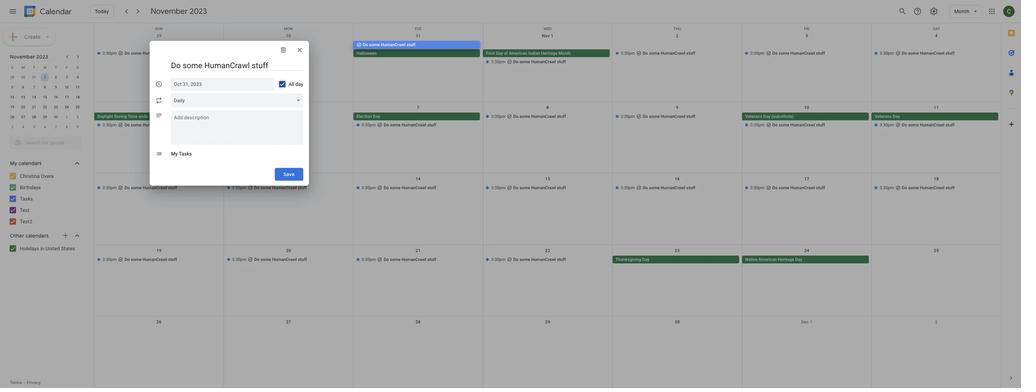 Task type: locate. For each thing, give the bounding box(es) containing it.
1 horizontal spatial 9
[[77, 125, 79, 129]]

nov 1
[[542, 33, 554, 38]]

26
[[10, 115, 14, 119], [156, 320, 162, 325]]

1 horizontal spatial 25
[[934, 248, 939, 253]]

december 4 element
[[19, 123, 27, 132]]

thu
[[674, 27, 681, 31]]

28 for dec 1
[[416, 320, 421, 325]]

4
[[935, 33, 938, 38], [77, 75, 79, 79], [22, 125, 24, 129]]

1 vertical spatial 2023
[[36, 54, 48, 60]]

20 inside 'element'
[[21, 105, 25, 109]]

veterans day (substitute)
[[745, 114, 794, 119]]

0 horizontal spatial 17
[[65, 95, 69, 99]]

4 down 27 element
[[22, 125, 24, 129]]

t
[[33, 66, 35, 70], [55, 66, 57, 70]]

7 for november 2023
[[33, 85, 35, 89]]

6 down all
[[287, 105, 290, 110]]

november up sun
[[151, 6, 188, 16]]

0 vertical spatial heritage
[[541, 51, 558, 56]]

1 vertical spatial 18
[[934, 177, 939, 182]]

16 element
[[52, 93, 60, 102]]

t up october 31 "element"
[[33, 66, 35, 70]]

0 vertical spatial 16
[[54, 95, 58, 99]]

1 horizontal spatial s
[[77, 66, 79, 70]]

28 inside grid
[[416, 320, 421, 325]]

25 inside the november 2023 'grid'
[[76, 105, 80, 109]]

7 down the 30 element
[[55, 125, 57, 129]]

1 vertical spatial 27
[[286, 320, 291, 325]]

0 vertical spatial do some humancrawl stuff button
[[353, 41, 480, 49]]

0 vertical spatial 31
[[416, 33, 421, 38]]

3 down f
[[66, 75, 68, 79]]

1 horizontal spatial my
[[171, 151, 178, 157]]

calendars
[[18, 160, 42, 167], [25, 233, 49, 239]]

4 up 11 'element'
[[77, 75, 79, 79]]

1 vertical spatial heritage
[[778, 257, 794, 262]]

3 inside row
[[11, 125, 13, 129]]

time
[[128, 114, 137, 119]]

1 vertical spatial 15
[[545, 177, 550, 182]]

2
[[676, 33, 679, 38], [55, 75, 57, 79], [77, 115, 79, 119], [935, 320, 938, 325]]

some
[[369, 42, 380, 47], [131, 51, 142, 56], [260, 51, 271, 56], [649, 51, 660, 56], [779, 51, 789, 56], [908, 51, 919, 56], [520, 59, 530, 64], [260, 114, 271, 119], [520, 114, 530, 119], [649, 114, 660, 119], [131, 123, 142, 128], [390, 123, 401, 128], [779, 123, 789, 128], [908, 123, 919, 128], [131, 186, 142, 191], [260, 186, 271, 191], [390, 186, 401, 191], [520, 186, 530, 191], [649, 186, 660, 191], [779, 186, 789, 191], [908, 186, 919, 191], [131, 257, 142, 262], [260, 257, 271, 262], [390, 257, 401, 262], [520, 257, 530, 262]]

row containing 3
[[7, 122, 83, 132]]

0 horizontal spatial t
[[33, 66, 35, 70]]

day inside thanksgiving day button
[[642, 257, 650, 262]]

21
[[32, 105, 36, 109], [416, 248, 421, 253]]

0 horizontal spatial 19
[[10, 105, 14, 109]]

6 for november 2023
[[22, 85, 24, 89]]

1 horizontal spatial 5
[[33, 125, 35, 129]]

1 vertical spatial tasks
[[20, 196, 33, 202]]

11 up the veterans day "button"
[[934, 105, 939, 110]]

1 horizontal spatial t
[[55, 66, 57, 70]]

19
[[10, 105, 14, 109], [156, 248, 162, 253]]

0 vertical spatial november
[[151, 6, 188, 16]]

indian
[[528, 51, 540, 56]]

november
[[151, 6, 188, 16], [10, 54, 35, 60]]

18 inside the november 2023 'grid'
[[76, 95, 80, 99]]

24 down '17' element
[[65, 105, 69, 109]]

24 inside the november 2023 'grid'
[[65, 105, 69, 109]]

holidays in united states
[[20, 246, 75, 252]]

calendar element
[[23, 4, 72, 20]]

7 for sun
[[417, 105, 419, 110]]

heritage inside button
[[778, 257, 794, 262]]

calendars up 'christina'
[[18, 160, 42, 167]]

3 down fri
[[806, 33, 808, 38]]

28 for 1
[[32, 115, 36, 119]]

11
[[76, 85, 80, 89], [934, 105, 939, 110]]

halloween
[[357, 51, 377, 56]]

row containing 13
[[94, 174, 1001, 245]]

0 vertical spatial 18
[[76, 95, 80, 99]]

0 vertical spatial 19
[[10, 105, 14, 109]]

0 horizontal spatial 27
[[21, 115, 25, 119]]

1 vertical spatial 28
[[416, 320, 421, 325]]

heritage
[[541, 51, 558, 56], [778, 257, 794, 262]]

0 vertical spatial 3
[[806, 33, 808, 38]]

december 5 element
[[30, 123, 38, 132]]

None field
[[171, 94, 306, 108]]

december 9 element
[[73, 123, 82, 132]]

0 horizontal spatial 25
[[76, 105, 80, 109]]

december 6 element
[[41, 123, 49, 132]]

1 vertical spatial 7
[[417, 105, 419, 110]]

18 inside grid
[[934, 177, 939, 182]]

12
[[10, 95, 14, 99]]

november up m
[[10, 54, 35, 60]]

1 vertical spatial 22
[[545, 248, 550, 253]]

22
[[43, 105, 47, 109], [545, 248, 550, 253]]

do some humancrawl stuff button inside row
[[224, 113, 351, 120]]

26 for 1
[[10, 115, 14, 119]]

4 inside row
[[22, 125, 24, 129]]

1 horizontal spatial 8
[[66, 125, 68, 129]]

daylight
[[97, 114, 113, 119]]

22 element
[[41, 103, 49, 112]]

3 inside grid
[[806, 33, 808, 38]]

0 horizontal spatial american
[[509, 51, 527, 56]]

30 element
[[52, 113, 60, 122]]

9 inside grid
[[676, 105, 679, 110]]

1 horizontal spatial 7
[[55, 125, 57, 129]]

7 up the election day button
[[417, 105, 419, 110]]

24 inside grid
[[804, 248, 809, 253]]

american right native
[[759, 257, 777, 262]]

row
[[94, 23, 1001, 31], [94, 30, 1001, 102], [7, 63, 83, 73], [7, 73, 83, 82], [7, 82, 83, 92], [7, 92, 83, 102], [94, 102, 1001, 174], [7, 102, 83, 112], [7, 112, 83, 122], [7, 122, 83, 132], [94, 174, 1001, 245], [94, 245, 1001, 317], [94, 317, 1001, 389]]

29
[[156, 33, 162, 38], [10, 75, 14, 79], [43, 115, 47, 119], [545, 320, 550, 325]]

veterans inside button
[[745, 114, 762, 119]]

1 horizontal spatial 14
[[416, 177, 421, 182]]

6
[[22, 85, 24, 89], [287, 105, 290, 110], [44, 125, 46, 129]]

31 right october 30 element
[[32, 75, 36, 79]]

my calendars list
[[1, 171, 88, 228]]

0 vertical spatial 23
[[54, 105, 58, 109]]

0 horizontal spatial s
[[11, 66, 13, 70]]

1 down w
[[44, 75, 46, 79]]

2 vertical spatial 7
[[55, 125, 57, 129]]

1 vertical spatial my
[[10, 160, 17, 167]]

23 up thanksgiving day button
[[675, 248, 680, 253]]

sat
[[933, 27, 940, 31]]

10 inside grid
[[804, 105, 809, 110]]

0 vertical spatial 17
[[65, 95, 69, 99]]

17
[[65, 95, 69, 99], [804, 177, 809, 182]]

calendar heading
[[38, 7, 72, 17]]

s right f
[[77, 66, 79, 70]]

row containing 12
[[7, 92, 83, 102]]

2 vertical spatial do some humancrawl stuff button
[[224, 113, 351, 120]]

0 vertical spatial november 2023
[[151, 6, 207, 16]]

28 inside the november 2023 'grid'
[[32, 115, 36, 119]]

26 inside "element"
[[10, 115, 14, 119]]

0 horizontal spatial november
[[10, 54, 35, 60]]

10
[[65, 85, 69, 89], [804, 105, 809, 110]]

tab list
[[1002, 23, 1021, 369]]

0 horizontal spatial 11
[[76, 85, 80, 89]]

row containing s
[[7, 63, 83, 73]]

3
[[806, 33, 808, 38], [66, 75, 68, 79], [11, 125, 13, 129]]

14
[[32, 95, 36, 99], [416, 177, 421, 182]]

16
[[54, 95, 58, 99], [675, 177, 680, 182]]

december 7 element
[[52, 123, 60, 132]]

9 inside december 9 'element'
[[77, 125, 79, 129]]

20
[[21, 105, 25, 109], [286, 248, 291, 253]]

5 inside december 5 element
[[33, 125, 35, 129]]

do some humancrawl stuff button for 30
[[224, 49, 351, 57]]

19 inside the november 2023 'grid'
[[10, 105, 14, 109]]

2 horizontal spatial 9
[[676, 105, 679, 110]]

1 horizontal spatial 23
[[675, 248, 680, 253]]

0 vertical spatial 6
[[22, 85, 24, 89]]

17 inside row group
[[65, 95, 69, 99]]

0 horizontal spatial 13
[[21, 95, 25, 99]]

my for my tasks
[[171, 151, 178, 157]]

s up october 29 element
[[11, 66, 13, 70]]

6 down '29' element
[[44, 125, 46, 129]]

native american heritage day button
[[742, 256, 869, 264]]

october 30 element
[[19, 73, 27, 82]]

0 horizontal spatial 23
[[54, 105, 58, 109]]

stuff
[[407, 42, 416, 47], [168, 51, 177, 56], [298, 51, 307, 56], [687, 51, 696, 56], [816, 51, 825, 56], [946, 51, 955, 56], [557, 59, 566, 64], [298, 114, 307, 119], [557, 114, 566, 119], [687, 114, 696, 119], [168, 123, 177, 128], [427, 123, 436, 128], [816, 123, 825, 128], [946, 123, 955, 128], [168, 186, 177, 191], [298, 186, 307, 191], [427, 186, 436, 191], [557, 186, 566, 191], [687, 186, 696, 191], [816, 186, 825, 191], [946, 186, 955, 191], [168, 257, 177, 262], [298, 257, 307, 262], [427, 257, 436, 262], [557, 257, 566, 262]]

6 inside grid
[[287, 105, 290, 110]]

7 inside grid
[[417, 105, 419, 110]]

0 horizontal spatial my
[[10, 160, 17, 167]]

0 horizontal spatial 28
[[32, 115, 36, 119]]

heritage inside button
[[541, 51, 558, 56]]

row containing 5
[[7, 82, 83, 92]]

24 element
[[63, 103, 71, 112]]

4 down the sat
[[935, 33, 938, 38]]

11 up 18 element at left top
[[76, 85, 80, 89]]

1 horizontal spatial 19
[[156, 248, 162, 253]]

cell containing veterans day (substitute)
[[742, 113, 872, 130]]

in
[[40, 246, 44, 252]]

0 horizontal spatial 10
[[65, 85, 69, 89]]

day inside the election day button
[[373, 114, 380, 119]]

1 horizontal spatial 2023
[[190, 6, 207, 16]]

0 horizontal spatial 22
[[43, 105, 47, 109]]

10 up '17' element
[[65, 85, 69, 89]]

1 vertical spatial 20
[[286, 248, 291, 253]]

december 1 element
[[63, 113, 71, 122]]

1 vertical spatial 3
[[66, 75, 68, 79]]

grid containing 29
[[94, 23, 1001, 389]]

9 for sun
[[676, 105, 679, 110]]

tasks inside my calendars list
[[20, 196, 33, 202]]

1 vertical spatial 26
[[156, 320, 162, 325]]

29 element
[[41, 113, 49, 122]]

1 vertical spatial 9
[[676, 105, 679, 110]]

halloween button
[[353, 49, 480, 57]]

17 element
[[63, 93, 71, 102]]

all day
[[289, 81, 303, 87]]

today
[[95, 8, 109, 15]]

day inside first day of american indian heritage month button
[[496, 51, 503, 56]]

2 inside december 2 element
[[77, 115, 79, 119]]

daylight saving time ends
[[97, 114, 148, 119]]

15 inside 15 element
[[43, 95, 47, 99]]

0 horizontal spatial heritage
[[541, 51, 558, 56]]

0 vertical spatial 28
[[32, 115, 36, 119]]

row group
[[7, 73, 83, 132]]

november 2023 up sun
[[151, 6, 207, 16]]

1 horizontal spatial 16
[[675, 177, 680, 182]]

0 vertical spatial 24
[[65, 105, 69, 109]]

1 vertical spatial 14
[[416, 177, 421, 182]]

save button
[[275, 166, 303, 183]]

0 vertical spatial 9
[[55, 85, 57, 89]]

23 down 16 element
[[54, 105, 58, 109]]

day for thanksgiving day
[[642, 257, 650, 262]]

american right of
[[509, 51, 527, 56]]

28
[[32, 115, 36, 119], [416, 320, 421, 325]]

do some humancrawl stuff
[[363, 42, 416, 47], [125, 51, 177, 56], [254, 51, 307, 56], [643, 51, 696, 56], [773, 51, 825, 56], [902, 51, 955, 56], [513, 59, 566, 64], [254, 114, 307, 119], [513, 114, 566, 119], [643, 114, 696, 119], [125, 123, 177, 128], [384, 123, 436, 128], [773, 123, 825, 128], [902, 123, 955, 128], [125, 186, 177, 191], [254, 186, 307, 191], [384, 186, 436, 191], [513, 186, 566, 191], [643, 186, 696, 191], [773, 186, 825, 191], [902, 186, 955, 191], [125, 257, 177, 262], [254, 257, 307, 262], [384, 257, 436, 262], [513, 257, 566, 262]]

grid
[[94, 23, 1001, 389]]

13 element
[[19, 93, 27, 102]]

Edit title text field
[[171, 60, 303, 71]]

14 inside the november 2023 'grid'
[[32, 95, 36, 99]]

1 horizontal spatial american
[[759, 257, 777, 262]]

t left f
[[55, 66, 57, 70]]

0 horizontal spatial 18
[[76, 95, 80, 99]]

0 vertical spatial 21
[[32, 105, 36, 109]]

1 vertical spatial 25
[[934, 248, 939, 253]]

veterans inside "button"
[[875, 114, 892, 119]]

10 up 'veterans day (substitute)' button
[[804, 105, 809, 110]]

calendars up in
[[25, 233, 49, 239]]

do some humancrawl stuff button down mon
[[224, 49, 351, 57]]

my calendars
[[10, 160, 42, 167]]

0 horizontal spatial 31
[[32, 75, 36, 79]]

dec
[[801, 320, 809, 325]]

5 down the 28 element
[[33, 125, 35, 129]]

31 inside "element"
[[32, 75, 36, 79]]

american
[[509, 51, 527, 56], [759, 257, 777, 262]]

27 inside the november 2023 'grid'
[[21, 115, 25, 119]]

26 for dec 1
[[156, 320, 162, 325]]

0 vertical spatial american
[[509, 51, 527, 56]]

do some humancrawl stuff button up halloween button at the top of the page
[[353, 41, 480, 49]]

day for veterans day (substitute)
[[763, 114, 771, 119]]

7 down october 31 "element"
[[33, 85, 35, 89]]

row group containing 29
[[7, 73, 83, 132]]

0 horizontal spatial 4
[[22, 125, 24, 129]]

1 horizontal spatial 21
[[416, 248, 421, 253]]

1 veterans from the left
[[745, 114, 762, 119]]

f
[[66, 66, 68, 70]]

12 element
[[8, 93, 16, 102]]

1 horizontal spatial 13
[[286, 177, 291, 182]]

27
[[21, 115, 25, 119], [286, 320, 291, 325]]

day inside the veterans day "button"
[[893, 114, 900, 119]]

31 down tue at the left top of page
[[416, 33, 421, 38]]

holidays
[[20, 246, 39, 252]]

w
[[43, 66, 47, 70]]

5 down october 29 element
[[11, 85, 13, 89]]

overa
[[41, 174, 54, 179]]

11 element
[[73, 83, 82, 92]]

0 horizontal spatial 26
[[10, 115, 14, 119]]

10 inside row group
[[65, 85, 69, 89]]

main drawer image
[[9, 7, 17, 16]]

23
[[54, 105, 58, 109], [675, 248, 680, 253]]

1 horizontal spatial 27
[[286, 320, 291, 325]]

do some humancrawl stuff button down all
[[224, 113, 351, 120]]

9
[[55, 85, 57, 89], [676, 105, 679, 110], [77, 125, 79, 129]]

day
[[496, 51, 503, 56], [373, 114, 380, 119], [763, 114, 771, 119], [893, 114, 900, 119], [642, 257, 650, 262], [795, 257, 803, 262]]

1 vertical spatial calendars
[[25, 233, 49, 239]]

1 horizontal spatial heritage
[[778, 257, 794, 262]]

1 vertical spatial 19
[[156, 248, 162, 253]]

0 vertical spatial 10
[[65, 85, 69, 89]]

2 vertical spatial 3
[[11, 125, 13, 129]]

row containing sun
[[94, 23, 1001, 31]]

8
[[44, 85, 46, 89], [547, 105, 549, 110], [66, 125, 68, 129]]

2 horizontal spatial 8
[[547, 105, 549, 110]]

day inside 'veterans day (substitute)' button
[[763, 114, 771, 119]]

1 vertical spatial 6
[[287, 105, 290, 110]]

17 inside grid
[[804, 177, 809, 182]]

10 element
[[63, 83, 71, 92]]

31
[[416, 33, 421, 38], [32, 75, 36, 79]]

7
[[33, 85, 35, 89], [417, 105, 419, 110], [55, 125, 57, 129]]

october 31 element
[[30, 73, 38, 82]]

10 for november 2023
[[65, 85, 69, 89]]

tue
[[415, 27, 422, 31]]

1 horizontal spatial veterans
[[875, 114, 892, 119]]

11 inside 'element'
[[76, 85, 80, 89]]

tasks
[[179, 151, 192, 157], [20, 196, 33, 202]]

day for election day
[[373, 114, 380, 119]]

calendars for my calendars
[[18, 160, 42, 167]]

2 veterans from the left
[[875, 114, 892, 119]]

14 inside grid
[[416, 177, 421, 182]]

1 horizontal spatial tasks
[[179, 151, 192, 157]]

2 s from the left
[[77, 66, 79, 70]]

1 horizontal spatial 26
[[156, 320, 162, 325]]

november 2023
[[151, 6, 207, 16], [10, 54, 48, 60]]

27 for dec 1
[[286, 320, 291, 325]]

0 horizontal spatial 7
[[33, 85, 35, 89]]

1
[[551, 33, 554, 38], [44, 75, 46, 79], [66, 115, 68, 119], [810, 320, 813, 325]]

11 inside grid
[[934, 105, 939, 110]]

1 vertical spatial 8
[[547, 105, 549, 110]]

day inside native american heritage day button
[[795, 257, 803, 262]]

do some humancrawl stuff button for 6
[[224, 113, 351, 120]]

18 element
[[73, 93, 82, 102]]

my inside dropdown button
[[10, 160, 17, 167]]

cell containing do some humancrawl stuff
[[353, 41, 483, 66]]

my
[[171, 151, 178, 157], [10, 160, 17, 167]]

1 vertical spatial american
[[759, 257, 777, 262]]

18
[[76, 95, 80, 99], [934, 177, 939, 182]]

november 2023 up m
[[10, 54, 48, 60]]

27 inside grid
[[286, 320, 291, 325]]

0 vertical spatial my
[[171, 151, 178, 157]]

heritage right indian
[[541, 51, 558, 56]]

mon
[[284, 27, 293, 31]]

2 horizontal spatial 4
[[935, 33, 938, 38]]

2 horizontal spatial 3
[[806, 33, 808, 38]]

None search field
[[0, 134, 88, 149]]

25
[[76, 105, 80, 109], [934, 248, 939, 253]]

0 horizontal spatial 2023
[[36, 54, 48, 60]]

1 vertical spatial 4
[[77, 75, 79, 79]]

1 vertical spatial 31
[[32, 75, 36, 79]]

cell
[[353, 41, 483, 66], [483, 41, 613, 66], [94, 113, 224, 130], [353, 113, 483, 130], [742, 113, 872, 130], [872, 113, 1001, 130]]

3:30pm
[[102, 51, 117, 56], [621, 51, 635, 56], [750, 51, 765, 56], [880, 51, 894, 56], [491, 59, 506, 64], [491, 114, 506, 119], [621, 114, 635, 119], [102, 123, 117, 128], [362, 123, 376, 128], [750, 123, 765, 128], [880, 123, 894, 128], [102, 186, 117, 191], [232, 186, 246, 191], [362, 186, 376, 191], [491, 186, 506, 191], [621, 186, 635, 191], [750, 186, 765, 191], [880, 186, 894, 191], [102, 257, 117, 262], [232, 257, 246, 262], [362, 257, 376, 262], [491, 257, 506, 262]]

0 horizontal spatial 21
[[32, 105, 36, 109]]

13
[[21, 95, 25, 99], [286, 177, 291, 182]]

26 inside grid
[[156, 320, 162, 325]]

heritage right native
[[778, 257, 794, 262]]

american inside button
[[509, 51, 527, 56]]

0 vertical spatial 20
[[21, 105, 25, 109]]

22 inside the november 2023 'grid'
[[43, 105, 47, 109]]

3 down 26 "element"
[[11, 125, 13, 129]]

6 down october 30 element
[[22, 85, 24, 89]]

ends
[[139, 114, 148, 119]]

1 right dec
[[810, 320, 813, 325]]

24 up native american heritage day button
[[804, 248, 809, 253]]

15
[[43, 95, 47, 99], [545, 177, 550, 182]]



Task type: vqa. For each thing, say whether or not it's contained in the screenshot.
the Other calendars
yes



Task type: describe. For each thing, give the bounding box(es) containing it.
0 vertical spatial tasks
[[179, 151, 192, 157]]

15 element
[[41, 93, 49, 102]]

1 t from the left
[[33, 66, 35, 70]]

other calendars
[[10, 233, 49, 239]]

december 2 element
[[73, 113, 82, 122]]

1 right nov
[[551, 33, 554, 38]]

23 element
[[52, 103, 60, 112]]

first day of american indian heritage month
[[486, 51, 571, 56]]

thanksgiving
[[616, 257, 641, 262]]

1 horizontal spatial 4
[[77, 75, 79, 79]]

14 element
[[30, 93, 38, 102]]

1 vertical spatial november
[[10, 54, 35, 60]]

row containing 6
[[94, 102, 1001, 174]]

month
[[559, 51, 571, 56]]

1 cell
[[40, 73, 50, 82]]

9 for november 2023
[[55, 85, 57, 89]]

november 2023 grid
[[7, 63, 83, 132]]

1 horizontal spatial 3
[[66, 75, 68, 79]]

Add description text field
[[171, 113, 303, 139]]

19 element
[[8, 103, 16, 112]]

21 inside 21 'element'
[[32, 105, 36, 109]]

thanksgiving day
[[616, 257, 650, 262]]

thanksgiving day button
[[613, 256, 739, 264]]

fri
[[804, 27, 810, 31]]

nov
[[542, 33, 550, 38]]

cell containing veterans day
[[872, 113, 1001, 130]]

other
[[10, 233, 24, 239]]

23 inside grid
[[675, 248, 680, 253]]

birthdays
[[20, 185, 41, 191]]

test2
[[20, 219, 32, 225]]

cell containing first day of american indian heritage month
[[483, 41, 613, 66]]

20 element
[[19, 103, 27, 112]]

veterans for veterans day (substitute)
[[745, 114, 762, 119]]

save
[[284, 171, 295, 178]]

16 inside the november 2023 'grid'
[[54, 95, 58, 99]]

21 inside grid
[[416, 248, 421, 253]]

1 vertical spatial november 2023
[[10, 54, 48, 60]]

election
[[357, 114, 372, 119]]

privacy
[[27, 381, 41, 386]]

27 element
[[19, 113, 27, 122]]

election day
[[357, 114, 380, 119]]

veterans day (substitute) button
[[742, 113, 869, 120]]

13 inside row group
[[21, 95, 25, 99]]

saving
[[114, 114, 127, 119]]

terms – privacy
[[10, 381, 41, 386]]

christina overa
[[20, 174, 54, 179]]

daylight saving time ends button
[[94, 113, 221, 120]]

veterans day button
[[872, 113, 998, 120]]

10 for sun
[[804, 105, 809, 110]]

calendar
[[40, 7, 72, 17]]

Start date text field
[[174, 80, 202, 89]]

native
[[745, 257, 758, 262]]

4 inside grid
[[935, 33, 938, 38]]

day for first day of american indian heritage month
[[496, 51, 503, 56]]

7 inside "element"
[[55, 125, 57, 129]]

of
[[504, 51, 508, 56]]

23 inside 'grid'
[[54, 105, 58, 109]]

1 s from the left
[[11, 66, 13, 70]]

first day of american indian heritage month button
[[483, 49, 610, 57]]

16 inside grid
[[675, 177, 680, 182]]

all
[[289, 81, 294, 87]]

20 inside grid
[[286, 248, 291, 253]]

2 vertical spatial 8
[[66, 125, 68, 129]]

(substitute)
[[772, 114, 794, 119]]

american inside button
[[759, 257, 777, 262]]

day for veterans day
[[893, 114, 900, 119]]

today button
[[90, 5, 114, 18]]

1 down 24 element
[[66, 115, 68, 119]]

veterans day
[[875, 114, 900, 119]]

december 3 element
[[8, 123, 16, 132]]

6 inside december 6 element
[[44, 125, 46, 129]]

15 inside grid
[[545, 177, 550, 182]]

2 t from the left
[[55, 66, 57, 70]]

dec 1
[[801, 320, 813, 325]]

8 for november 2023
[[44, 85, 46, 89]]

day
[[295, 81, 303, 87]]

19 inside grid
[[156, 248, 162, 253]]

25 element
[[73, 103, 82, 112]]

my tasks
[[171, 151, 192, 157]]

veterans for veterans day
[[875, 114, 892, 119]]

election day button
[[353, 113, 480, 120]]

december 8 element
[[63, 123, 71, 132]]

21 element
[[30, 103, 38, 112]]

cell containing daylight saving time ends
[[94, 113, 224, 130]]

states
[[61, 246, 75, 252]]

0 vertical spatial 5
[[11, 85, 13, 89]]

cell containing election day
[[353, 113, 483, 130]]

calendars for other calendars
[[25, 233, 49, 239]]

26 element
[[8, 113, 16, 122]]

united
[[46, 246, 60, 252]]

wed
[[544, 27, 552, 31]]

my calendars button
[[1, 158, 88, 169]]

christina
[[20, 174, 40, 179]]

6 for sun
[[287, 105, 290, 110]]

native american heritage day
[[745, 257, 803, 262]]

13 inside grid
[[286, 177, 291, 182]]

m
[[22, 66, 25, 70]]

other calendars button
[[1, 230, 88, 242]]

my for my calendars
[[10, 160, 17, 167]]

october 29 element
[[8, 73, 16, 82]]

28 element
[[30, 113, 38, 122]]

sun
[[155, 27, 163, 31]]

terms link
[[10, 381, 22, 386]]

8 for sun
[[547, 105, 549, 110]]

1 horizontal spatial november
[[151, 6, 188, 16]]

terms
[[10, 381, 22, 386]]

–
[[23, 381, 26, 386]]

privacy link
[[27, 381, 41, 386]]

first
[[486, 51, 495, 56]]

11 for november 2023
[[76, 85, 80, 89]]

1 horizontal spatial november 2023
[[151, 6, 207, 16]]

27 for 1
[[21, 115, 25, 119]]

11 for sun
[[934, 105, 939, 110]]

1 inside cell
[[44, 75, 46, 79]]

test
[[20, 208, 29, 213]]

31 inside grid
[[416, 33, 421, 38]]



